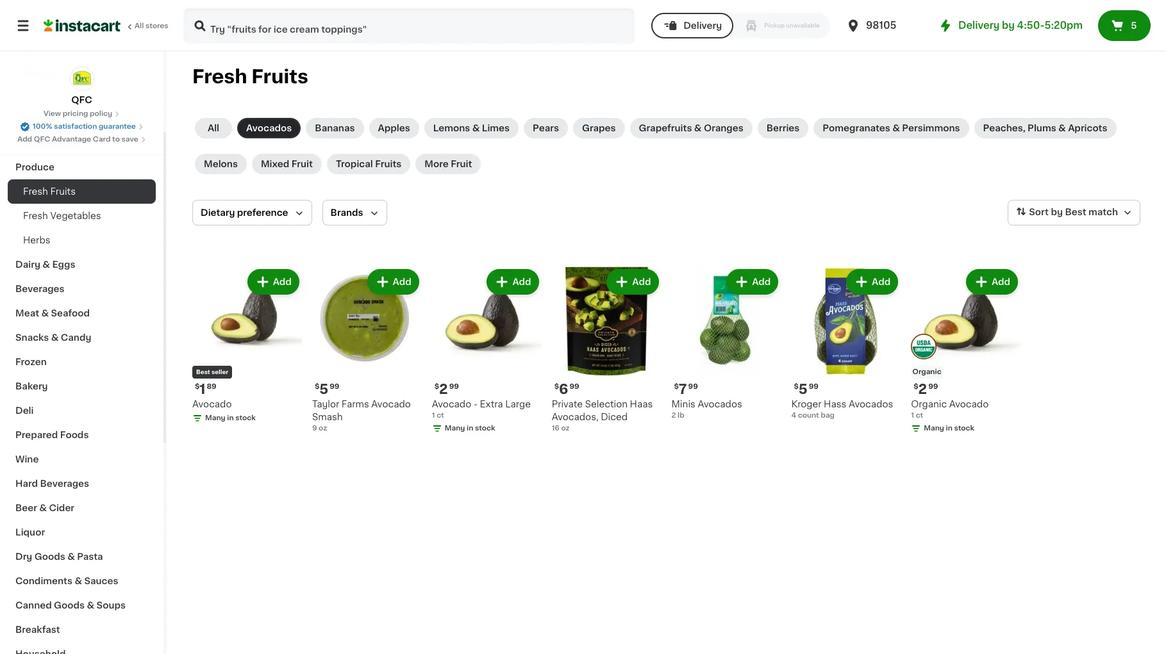 Task type: locate. For each thing, give the bounding box(es) containing it.
dairy & eggs
[[15, 260, 75, 269]]

3 $ from the left
[[434, 383, 439, 390]]

instacart logo image
[[44, 18, 121, 33]]

5 inside 5 button
[[1131, 21, 1137, 30]]

$ up the private
[[554, 383, 559, 390]]

tropical fruits link
[[327, 154, 411, 174]]

2 horizontal spatial in
[[946, 425, 953, 432]]

1 vertical spatial goods
[[54, 601, 85, 610]]

99 inside $ 6 99
[[570, 383, 579, 390]]

$ for private selection haas avocados, diced
[[554, 383, 559, 390]]

by left 4:50-
[[1002, 21, 1015, 30]]

2 horizontal spatial avocados
[[849, 400, 893, 409]]

tropical
[[336, 160, 373, 169]]

goods for canned
[[54, 601, 85, 610]]

2 oz from the left
[[561, 425, 570, 432]]

1 horizontal spatial by
[[1051, 208, 1063, 217]]

& right meat
[[41, 309, 49, 318]]

meat & seafood
[[15, 309, 90, 318]]

0 vertical spatial by
[[1002, 21, 1015, 30]]

product group
[[192, 267, 302, 426], [312, 267, 422, 434], [432, 267, 541, 436], [552, 267, 661, 434], [672, 267, 781, 421], [791, 267, 901, 421], [911, 267, 1021, 436]]

4 99 from the left
[[688, 383, 698, 390]]

0 vertical spatial organic
[[912, 369, 942, 376]]

prepared foods
[[15, 431, 89, 440]]

1 horizontal spatial 2
[[672, 412, 676, 419]]

pears
[[533, 124, 559, 133]]

avocado - extra large 1 ct
[[432, 400, 531, 419]]

oz right 9
[[319, 425, 327, 432]]

kroger hass avocados 4 count bag
[[791, 400, 893, 419]]

$ for taylor farms avocado smash
[[315, 383, 319, 390]]

add
[[17, 136, 32, 143], [273, 278, 292, 287], [393, 278, 411, 287], [512, 278, 531, 287], [632, 278, 651, 287], [752, 278, 771, 287], [872, 278, 891, 287], [992, 278, 1010, 287]]

2 $ 2 99 from the left
[[914, 383, 938, 396]]

99 up the avocado - extra large 1 ct
[[449, 383, 459, 390]]

0 horizontal spatial many in stock
[[205, 415, 256, 422]]

in down organic avocado 1 ct
[[946, 425, 953, 432]]

pomegranates & persimmons link
[[814, 118, 969, 138]]

99 for minis avocados
[[688, 383, 698, 390]]

frozen
[[15, 358, 47, 367]]

99 right '7'
[[688, 383, 698, 390]]

0 horizontal spatial avocados
[[246, 124, 292, 133]]

many in stock for avocado
[[445, 425, 495, 432]]

2 inside minis avocados 2 lb
[[672, 412, 676, 419]]

$ for organic avocado
[[914, 383, 918, 390]]

limes
[[482, 124, 510, 133]]

2 vertical spatial fresh
[[23, 212, 48, 221]]

many in stock down 89
[[205, 415, 256, 422]]

3 add button from the left
[[488, 271, 538, 294]]

99 inside $ 7 99
[[688, 383, 698, 390]]

1 vertical spatial best
[[196, 369, 210, 375]]

avocado
[[192, 400, 232, 409], [371, 400, 411, 409], [432, 400, 471, 409], [949, 400, 989, 409]]

minis avocados 2 lb
[[672, 400, 742, 419]]

1 horizontal spatial delivery
[[958, 21, 1000, 30]]

1 horizontal spatial $ 2 99
[[914, 383, 938, 396]]

& left persimmons
[[893, 124, 900, 133]]

$ left 89
[[195, 383, 200, 390]]

qfc
[[71, 96, 92, 104], [34, 136, 50, 143]]

avocado inside organic avocado 1 ct
[[949, 400, 989, 409]]

1 horizontal spatial 5
[[799, 383, 808, 396]]

fruits up fresh vegetables at the left of the page
[[50, 187, 76, 196]]

1 fruit from the left
[[291, 160, 313, 169]]

0 horizontal spatial oz
[[319, 425, 327, 432]]

& left "eggs"
[[43, 260, 50, 269]]

melons
[[204, 160, 238, 169]]

0 vertical spatial fruits
[[252, 67, 308, 86]]

best left the match
[[1065, 208, 1086, 217]]

many down the avocado - extra large 1 ct
[[445, 425, 465, 432]]

many in stock down organic avocado 1 ct
[[924, 425, 975, 432]]

& left "candy"
[[51, 333, 59, 342]]

2 left lb
[[672, 412, 676, 419]]

$ up the avocado - extra large 1 ct
[[434, 383, 439, 390]]

0 horizontal spatial 2
[[439, 383, 448, 396]]

dry
[[15, 553, 32, 562]]

to
[[112, 136, 120, 143]]

1 $ from the left
[[195, 383, 200, 390]]

many in stock down the avocado - extra large 1 ct
[[445, 425, 495, 432]]

& left oranges
[[694, 124, 702, 133]]

$ 5 99 up taylor at bottom left
[[315, 383, 339, 396]]

5 product group from the left
[[672, 267, 781, 421]]

dry goods & pasta
[[15, 553, 103, 562]]

guarantee
[[99, 123, 136, 130]]

$ 6 99
[[554, 383, 579, 396]]

best left seller on the bottom of the page
[[196, 369, 210, 375]]

0 horizontal spatial $ 5 99
[[315, 383, 339, 396]]

0 vertical spatial qfc
[[71, 96, 92, 104]]

deli
[[15, 406, 34, 415]]

$ inside $ 6 99
[[554, 383, 559, 390]]

2 add button from the left
[[368, 271, 418, 294]]

$ up taylor at bottom left
[[315, 383, 319, 390]]

2 $ 5 99 from the left
[[794, 383, 819, 396]]

1 horizontal spatial $ 5 99
[[794, 383, 819, 396]]

apricots
[[1068, 124, 1107, 133]]

4 add button from the left
[[608, 271, 657, 294]]

many down $ 1 89
[[205, 415, 225, 422]]

smash
[[312, 413, 343, 422]]

1 vertical spatial by
[[1051, 208, 1063, 217]]

fruit right mixed
[[291, 160, 313, 169]]

6 $ from the left
[[794, 383, 799, 390]]

2 up organic avocado 1 ct
[[918, 383, 927, 396]]

& left limes
[[472, 124, 480, 133]]

by for sort
[[1051, 208, 1063, 217]]

1 vertical spatial fruits
[[375, 160, 402, 169]]

lists
[[36, 69, 58, 78]]

lemons & limes link
[[424, 118, 519, 138]]

100%
[[33, 123, 52, 130]]

in down the avocado - extra large 1 ct
[[467, 425, 473, 432]]

& for persimmons
[[893, 124, 900, 133]]

fresh
[[192, 67, 247, 86], [23, 187, 48, 196], [23, 212, 48, 221]]

fresh up herbs
[[23, 212, 48, 221]]

1 horizontal spatial fruit
[[451, 160, 472, 169]]

2 product group from the left
[[312, 267, 422, 434]]

0 horizontal spatial ct
[[437, 412, 444, 419]]

dietary preference
[[201, 208, 288, 217]]

1 vertical spatial fresh fruits
[[23, 187, 76, 196]]

3 avocado from the left
[[432, 400, 471, 409]]

0 horizontal spatial best
[[196, 369, 210, 375]]

peaches,
[[983, 124, 1026, 133]]

avocados inside minis avocados 2 lb
[[698, 400, 742, 409]]

& for oranges
[[694, 124, 702, 133]]

it
[[56, 43, 63, 52]]

0 horizontal spatial all
[[135, 22, 144, 29]]

bananas
[[315, 124, 355, 133]]

$ for kroger hass avocados
[[794, 383, 799, 390]]

0 horizontal spatial $ 2 99
[[434, 383, 459, 396]]

2 horizontal spatial many
[[924, 425, 944, 432]]

1 horizontal spatial all
[[208, 124, 219, 133]]

1 horizontal spatial in
[[467, 425, 473, 432]]

in for avocado
[[467, 425, 473, 432]]

oz right 16
[[561, 425, 570, 432]]

4 avocado from the left
[[949, 400, 989, 409]]

1 horizontal spatial fresh fruits
[[192, 67, 308, 86]]

lists link
[[8, 60, 156, 86]]

0 horizontal spatial qfc
[[34, 136, 50, 143]]

peaches, plums & apricots link
[[974, 118, 1116, 138]]

many down organic avocado 1 ct
[[924, 425, 944, 432]]

fruits right the tropical
[[375, 160, 402, 169]]

1 $ 2 99 from the left
[[434, 383, 459, 396]]

5
[[1131, 21, 1137, 30], [319, 383, 328, 396], [799, 383, 808, 396]]

persimmons
[[902, 124, 960, 133]]

2 $ from the left
[[315, 383, 319, 390]]

99 right 6
[[570, 383, 579, 390]]

7
[[679, 383, 687, 396]]

$ down the item badge image
[[914, 383, 918, 390]]

add qfc advantage card to save link
[[17, 135, 146, 145]]

count
[[798, 412, 819, 419]]

2 horizontal spatial many in stock
[[924, 425, 975, 432]]

add button for taylor farms avocado smash
[[368, 271, 418, 294]]

0 vertical spatial fresh fruits
[[192, 67, 308, 86]]

Search field
[[185, 9, 633, 42]]

$ 2 99 up the avocado - extra large 1 ct
[[434, 383, 459, 396]]

1 ct from the left
[[437, 412, 444, 419]]

99
[[330, 383, 339, 390], [449, 383, 459, 390], [570, 383, 579, 390], [688, 383, 698, 390], [809, 383, 819, 390], [928, 383, 938, 390]]

$ 2 99 for avocado - extra large
[[434, 383, 459, 396]]

2 horizontal spatial 2
[[918, 383, 927, 396]]

5 button
[[1098, 10, 1151, 41]]

1 vertical spatial all
[[208, 124, 219, 133]]

again
[[65, 43, 90, 52]]

0 horizontal spatial delivery
[[683, 21, 722, 30]]

1 vertical spatial qfc
[[34, 136, 50, 143]]

by
[[1002, 21, 1015, 30], [1051, 208, 1063, 217]]

1 horizontal spatial stock
[[475, 425, 495, 432]]

many for avocado
[[445, 425, 465, 432]]

1 oz from the left
[[319, 425, 327, 432]]

many in stock for organic
[[924, 425, 975, 432]]

$ up kroger on the right
[[794, 383, 799, 390]]

5 $ from the left
[[674, 383, 679, 390]]

5 99 from the left
[[809, 383, 819, 390]]

3 product group from the left
[[432, 267, 541, 436]]

0 vertical spatial goods
[[34, 553, 65, 562]]

$ 5 99 for taylor
[[315, 383, 339, 396]]

sauces
[[84, 577, 118, 586]]

fruit right more
[[451, 160, 472, 169]]

all up "melons"
[[208, 124, 219, 133]]

4 $ from the left
[[554, 383, 559, 390]]

by for delivery
[[1002, 21, 1015, 30]]

& right beer
[[39, 504, 47, 513]]

6 99 from the left
[[928, 383, 938, 390]]

more fruit link
[[416, 154, 481, 174]]

meat
[[15, 309, 39, 318]]

condiments & sauces link
[[8, 569, 156, 594]]

1 horizontal spatial 1
[[432, 412, 435, 419]]

0 vertical spatial beverages
[[15, 285, 64, 294]]

oz
[[319, 425, 327, 432], [561, 425, 570, 432]]

berries link
[[758, 118, 809, 138]]

1 horizontal spatial avocados
[[698, 400, 742, 409]]

$ 2 99 up organic avocado 1 ct
[[914, 383, 938, 396]]

98105 button
[[846, 8, 923, 44]]

4 product group from the left
[[552, 267, 661, 434]]

best inside field
[[1065, 208, 1086, 217]]

99 for avocado - extra large
[[449, 383, 459, 390]]

best match
[[1065, 208, 1118, 217]]

avocados link
[[237, 118, 301, 138]]

delivery inside button
[[683, 21, 722, 30]]

$ 5 99 up kroger on the right
[[794, 383, 819, 396]]

add button for private selection haas avocados, diced
[[608, 271, 657, 294]]

fresh fruits up fresh vegetables at the left of the page
[[23, 187, 76, 196]]

2 horizontal spatial stock
[[954, 425, 975, 432]]

None search field
[[183, 8, 635, 44]]

1 horizontal spatial best
[[1065, 208, 1086, 217]]

0 horizontal spatial stock
[[235, 415, 256, 422]]

add for organic avocado
[[992, 278, 1010, 287]]

& left sauces
[[75, 577, 82, 586]]

match
[[1089, 208, 1118, 217]]

qfc inside 'add qfc advantage card to save' link
[[34, 136, 50, 143]]

add button for kroger hass avocados
[[848, 271, 897, 294]]

goods
[[34, 553, 65, 562], [54, 601, 85, 610]]

beverages up cider
[[40, 480, 89, 489]]

99 up taylor at bottom left
[[330, 383, 339, 390]]

5 add button from the left
[[728, 271, 777, 294]]

view
[[44, 110, 61, 117]]

99 for private selection haas avocados, diced
[[570, 383, 579, 390]]

0 horizontal spatial by
[[1002, 21, 1015, 30]]

best for best match
[[1065, 208, 1086, 217]]

kroger
[[791, 400, 822, 409]]

extra
[[480, 400, 503, 409]]

qfc down 100%
[[34, 136, 50, 143]]

fresh fruits link
[[8, 180, 156, 204]]

2 horizontal spatial 5
[[1131, 21, 1137, 30]]

large
[[505, 400, 531, 409]]

thanksgiving
[[15, 138, 77, 147]]

0 horizontal spatial fresh fruits
[[23, 187, 76, 196]]

canned goods & soups
[[15, 601, 126, 610]]

stock for avocado - extra large
[[475, 425, 495, 432]]

3 99 from the left
[[570, 383, 579, 390]]

& inside 'link'
[[41, 309, 49, 318]]

add for private selection haas avocados, diced
[[632, 278, 651, 287]]

liquor
[[15, 528, 45, 537]]

2 horizontal spatial 1
[[911, 412, 914, 419]]

$ up 'minis'
[[674, 383, 679, 390]]

2 99 from the left
[[449, 383, 459, 390]]

& right plums
[[1058, 124, 1066, 133]]

1 horizontal spatial many
[[445, 425, 465, 432]]

breakfast link
[[8, 618, 156, 642]]

2 for organic avocado
[[918, 383, 927, 396]]

2 avocado from the left
[[371, 400, 411, 409]]

grapes
[[582, 124, 616, 133]]

fresh down produce
[[23, 187, 48, 196]]

7 $ from the left
[[914, 383, 918, 390]]

$ inside $ 1 89
[[195, 383, 200, 390]]

mixed fruit
[[261, 160, 313, 169]]

diced
[[601, 413, 628, 422]]

1 horizontal spatial ct
[[916, 412, 923, 419]]

add button for minis avocados
[[728, 271, 777, 294]]

1 $ 5 99 from the left
[[315, 383, 339, 396]]

1 product group from the left
[[192, 267, 302, 426]]

1 horizontal spatial fruits
[[252, 67, 308, 86]]

$ for avocado - extra large
[[434, 383, 439, 390]]

snacks & candy
[[15, 333, 91, 342]]

all left stores in the left top of the page
[[135, 22, 144, 29]]

fresh up all link
[[192, 67, 247, 86]]

snacks
[[15, 333, 49, 342]]

1 vertical spatial fresh
[[23, 187, 48, 196]]

avocados right 'hass'
[[849, 400, 893, 409]]

organic inside organic avocado 1 ct
[[911, 400, 947, 409]]

by right 'sort'
[[1051, 208, 1063, 217]]

goods down 'condiments & sauces'
[[54, 601, 85, 610]]

1 horizontal spatial oz
[[561, 425, 570, 432]]

0 horizontal spatial 5
[[319, 383, 328, 396]]

0 vertical spatial best
[[1065, 208, 1086, 217]]

hard
[[15, 480, 38, 489]]

99 for kroger hass avocados
[[809, 383, 819, 390]]

buy it again link
[[8, 35, 156, 60]]

6 add button from the left
[[848, 271, 897, 294]]

by inside field
[[1051, 208, 1063, 217]]

fresh fruits up avocados link
[[192, 67, 308, 86]]

0 horizontal spatial fruits
[[50, 187, 76, 196]]

1 horizontal spatial qfc
[[71, 96, 92, 104]]

item badge image
[[911, 334, 937, 360]]

stores
[[145, 22, 168, 29]]

beverages link
[[8, 277, 156, 301]]

5 for kroger hass avocados
[[799, 383, 808, 396]]

avocados up mixed
[[246, 124, 292, 133]]

$ for avocado
[[195, 383, 200, 390]]

1 vertical spatial organic
[[911, 400, 947, 409]]

0 horizontal spatial fruit
[[291, 160, 313, 169]]

2 fruit from the left
[[451, 160, 472, 169]]

2 ct from the left
[[916, 412, 923, 419]]

fruits up avocados link
[[252, 67, 308, 86]]

avocados inside kroger hass avocados 4 count bag
[[849, 400, 893, 409]]

0 horizontal spatial 1
[[200, 383, 206, 396]]

best
[[1065, 208, 1086, 217], [196, 369, 210, 375]]

$ inside $ 7 99
[[674, 383, 679, 390]]

avocados right 'minis'
[[698, 400, 742, 409]]

1 add button from the left
[[249, 271, 298, 294]]

99 up organic avocado 1 ct
[[928, 383, 938, 390]]

99 up kroger on the right
[[809, 383, 819, 390]]

fruits
[[252, 67, 308, 86], [375, 160, 402, 169], [50, 187, 76, 196]]

0 vertical spatial all
[[135, 22, 144, 29]]

qfc up view pricing policy link
[[71, 96, 92, 104]]

5 for taylor farms avocado smash
[[319, 383, 328, 396]]

1 horizontal spatial many in stock
[[445, 425, 495, 432]]

1 99 from the left
[[330, 383, 339, 390]]

7 add button from the left
[[967, 271, 1017, 294]]

0 horizontal spatial in
[[227, 415, 234, 422]]

$ 7 99
[[674, 383, 698, 396]]

many
[[205, 415, 225, 422], [445, 425, 465, 432], [924, 425, 944, 432]]

beverages down dairy & eggs
[[15, 285, 64, 294]]

in down seller on the bottom of the page
[[227, 415, 234, 422]]

add for kroger hass avocados
[[872, 278, 891, 287]]

2 up the avocado - extra large 1 ct
[[439, 383, 448, 396]]

goods up condiments
[[34, 553, 65, 562]]

& for cider
[[39, 504, 47, 513]]



Task type: vqa. For each thing, say whether or not it's contained in the screenshot.


Task type: describe. For each thing, give the bounding box(es) containing it.
frozen link
[[8, 350, 156, 374]]

view pricing policy
[[44, 110, 112, 117]]

hard beverages
[[15, 480, 89, 489]]

2 horizontal spatial fruits
[[375, 160, 402, 169]]

condiments & sauces
[[15, 577, 118, 586]]

private
[[552, 400, 583, 409]]

all for all stores
[[135, 22, 144, 29]]

organic for organic
[[912, 369, 942, 376]]

1 inside the avocado - extra large 1 ct
[[432, 412, 435, 419]]

mixed fruit link
[[252, 154, 322, 174]]

pricing
[[63, 110, 88, 117]]

brands button
[[322, 200, 387, 226]]

berries
[[767, 124, 800, 133]]

99 for organic avocado
[[928, 383, 938, 390]]

1 vertical spatial beverages
[[40, 480, 89, 489]]

0 horizontal spatial many
[[205, 415, 225, 422]]

dietary
[[201, 208, 235, 217]]

product group containing 7
[[672, 267, 781, 421]]

best seller
[[196, 369, 228, 375]]

Best match Sort by field
[[1008, 200, 1140, 226]]

fruit for mixed fruit
[[291, 160, 313, 169]]

fresh vegetables
[[23, 212, 101, 221]]

preference
[[237, 208, 288, 217]]

add button for organic avocado
[[967, 271, 1017, 294]]

pomegranates & persimmons
[[823, 124, 960, 133]]

0 vertical spatial fresh
[[192, 67, 247, 86]]

1 inside organic avocado 1 ct
[[911, 412, 914, 419]]

lemons & limes
[[433, 124, 510, 133]]

more
[[425, 160, 449, 169]]

$ 2 99 for organic avocado
[[914, 383, 938, 396]]

mixed
[[261, 160, 289, 169]]

add for avocado - extra large
[[512, 278, 531, 287]]

& for eggs
[[43, 260, 50, 269]]

qfc link
[[70, 67, 94, 106]]

peaches, plums & apricots
[[983, 124, 1107, 133]]

ct inside the avocado - extra large 1 ct
[[437, 412, 444, 419]]

meat & seafood link
[[8, 301, 156, 326]]

haas
[[630, 400, 653, 409]]

foods
[[60, 431, 89, 440]]

best for best seller
[[196, 369, 210, 375]]

service type group
[[651, 13, 830, 38]]

add button for avocado - extra large
[[488, 271, 538, 294]]

produce link
[[8, 155, 156, 180]]

buy
[[36, 43, 54, 52]]

delivery for delivery
[[683, 21, 722, 30]]

avocado inside the taylor farms avocado smash 9 oz
[[371, 400, 411, 409]]

fresh fruits inside fresh fruits link
[[23, 187, 76, 196]]

fresh for fresh vegetables link
[[23, 212, 48, 221]]

apples link
[[369, 118, 419, 138]]

satisfaction
[[54, 123, 97, 130]]

avocado inside the avocado - extra large 1 ct
[[432, 400, 471, 409]]

herbs link
[[8, 228, 156, 253]]

wine
[[15, 455, 39, 464]]

& for limes
[[472, 124, 480, 133]]

stock for organic avocado
[[954, 425, 975, 432]]

thanksgiving link
[[8, 131, 156, 155]]

add for avocado
[[273, 278, 292, 287]]

plums
[[1028, 124, 1056, 133]]

add button for avocado
[[249, 271, 298, 294]]

apples
[[378, 124, 410, 133]]

16
[[552, 425, 560, 432]]

delivery for delivery by 4:50-5:20pm
[[958, 21, 1000, 30]]

$ 5 99 for kroger
[[794, 383, 819, 396]]

6 product group from the left
[[791, 267, 901, 421]]

wine link
[[8, 447, 156, 472]]

qfc inside qfc link
[[71, 96, 92, 104]]

bakery link
[[8, 374, 156, 399]]

$ for minis avocados
[[674, 383, 679, 390]]

product group containing 1
[[192, 267, 302, 426]]

& left soups
[[87, 601, 94, 610]]

product group containing 6
[[552, 267, 661, 434]]

9
[[312, 425, 317, 432]]

condiments
[[15, 577, 72, 586]]

many for organic
[[924, 425, 944, 432]]

fruit for more fruit
[[451, 160, 472, 169]]

prepared
[[15, 431, 58, 440]]

liquor link
[[8, 521, 156, 545]]

pasta
[[77, 553, 103, 562]]

oz inside private selection haas avocados, diced 16 oz
[[561, 425, 570, 432]]

$ 1 89
[[195, 383, 217, 396]]

delivery by 4:50-5:20pm
[[958, 21, 1083, 30]]

goods for dry
[[34, 553, 65, 562]]

4:50-
[[1017, 21, 1045, 30]]

& for seafood
[[41, 309, 49, 318]]

buy it again
[[36, 43, 90, 52]]

more fruit
[[425, 160, 472, 169]]

lemons
[[433, 124, 470, 133]]

hard beverages link
[[8, 472, 156, 496]]

prepared foods link
[[8, 423, 156, 447]]

vegetables
[[50, 212, 101, 221]]

card
[[93, 136, 111, 143]]

save
[[122, 136, 138, 143]]

fresh vegetables link
[[8, 204, 156, 228]]

fresh for fresh fruits link
[[23, 187, 48, 196]]

& left pasta
[[67, 553, 75, 562]]

sort by
[[1029, 208, 1063, 217]]

delivery by 4:50-5:20pm link
[[938, 18, 1083, 33]]

organic avocado 1 ct
[[911, 400, 989, 419]]

beer & cider link
[[8, 496, 156, 521]]

5:20pm
[[1045, 21, 1083, 30]]

& for candy
[[51, 333, 59, 342]]

grapefruits & oranges link
[[630, 118, 752, 138]]

bakery
[[15, 382, 48, 391]]

7 product group from the left
[[911, 267, 1021, 436]]

canned
[[15, 601, 52, 610]]

private selection haas avocados, diced 16 oz
[[552, 400, 653, 432]]

pomegranates
[[823, 124, 890, 133]]

delivery button
[[651, 13, 734, 38]]

-
[[474, 400, 478, 409]]

& for sauces
[[75, 577, 82, 586]]

herbs
[[23, 236, 50, 245]]

policy
[[90, 110, 112, 117]]

cider
[[49, 504, 74, 513]]

all for all
[[208, 124, 219, 133]]

1 avocado from the left
[[192, 400, 232, 409]]

beer & cider
[[15, 504, 74, 513]]

seller
[[211, 369, 228, 375]]

grapefruits & oranges
[[639, 124, 743, 133]]

candy
[[61, 333, 91, 342]]

add for minis avocados
[[752, 278, 771, 287]]

tropical fruits
[[336, 160, 402, 169]]

add for taylor farms avocado smash
[[393, 278, 411, 287]]

99 for taylor farms avocado smash
[[330, 383, 339, 390]]

organic for organic avocado 1 ct
[[911, 400, 947, 409]]

2 for avocado - extra large
[[439, 383, 448, 396]]

ct inside organic avocado 1 ct
[[916, 412, 923, 419]]

in for organic
[[946, 425, 953, 432]]

brands
[[331, 208, 363, 217]]

produce
[[15, 163, 54, 172]]

pears link
[[524, 118, 568, 138]]

oz inside the taylor farms avocado smash 9 oz
[[319, 425, 327, 432]]

qfc logo image
[[70, 67, 94, 91]]

grapefruits
[[639, 124, 692, 133]]

grapes link
[[573, 118, 625, 138]]

dairy
[[15, 260, 40, 269]]

selection
[[585, 400, 628, 409]]

add qfc advantage card to save
[[17, 136, 138, 143]]

2 vertical spatial fruits
[[50, 187, 76, 196]]

farms
[[342, 400, 369, 409]]

recipes link
[[8, 106, 156, 131]]

avocados,
[[552, 413, 599, 422]]



